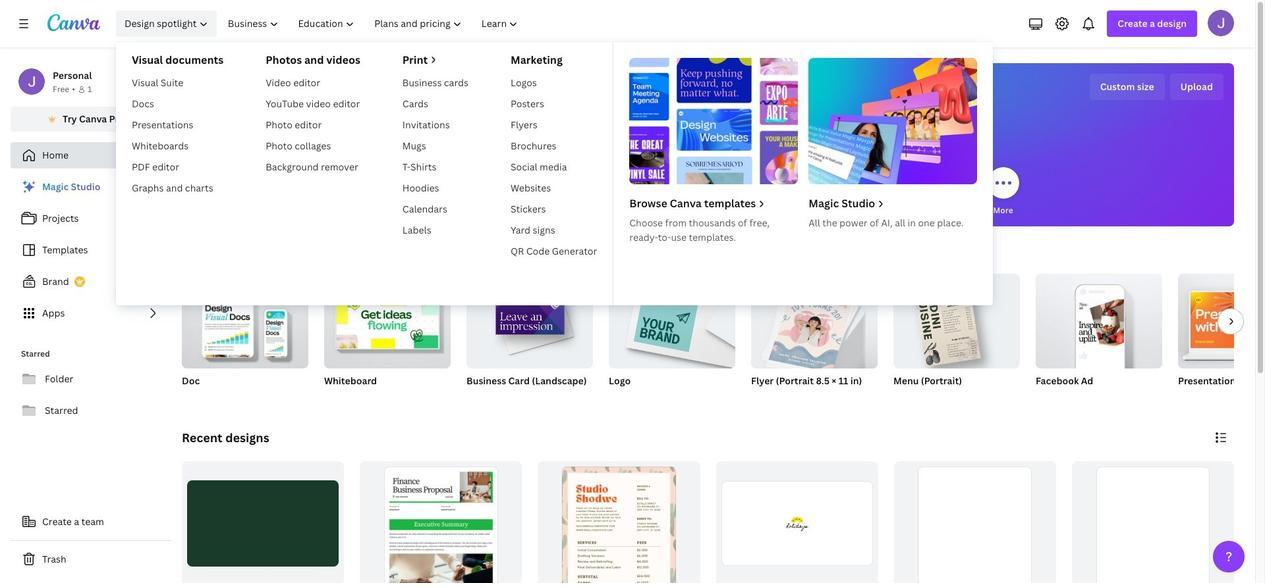 Task type: vqa. For each thing, say whether or not it's contained in the screenshot.
have
no



Task type: locate. For each thing, give the bounding box(es) containing it.
group
[[182, 274, 308, 405], [182, 274, 308, 369], [324, 274, 451, 405], [324, 274, 451, 369], [467, 274, 593, 405], [467, 274, 593, 369], [609, 274, 735, 405], [609, 274, 735, 369], [751, 274, 878, 405], [751, 274, 878, 373], [894, 274, 1020, 405], [894, 274, 1020, 369], [1036, 274, 1162, 405], [1178, 274, 1265, 405], [182, 462, 344, 584], [360, 462, 522, 584], [538, 462, 700, 584], [716, 462, 878, 584], [1072, 462, 1234, 584]]

list
[[11, 174, 171, 327]]

menu inside top level navigation element
[[116, 42, 993, 306]]

menu
[[116, 42, 993, 306]]

None search field
[[510, 123, 906, 149]]



Task type: describe. For each thing, give the bounding box(es) containing it.
jacob simon image
[[1208, 10, 1234, 36]]

top level navigation element
[[113, 11, 993, 306]]



